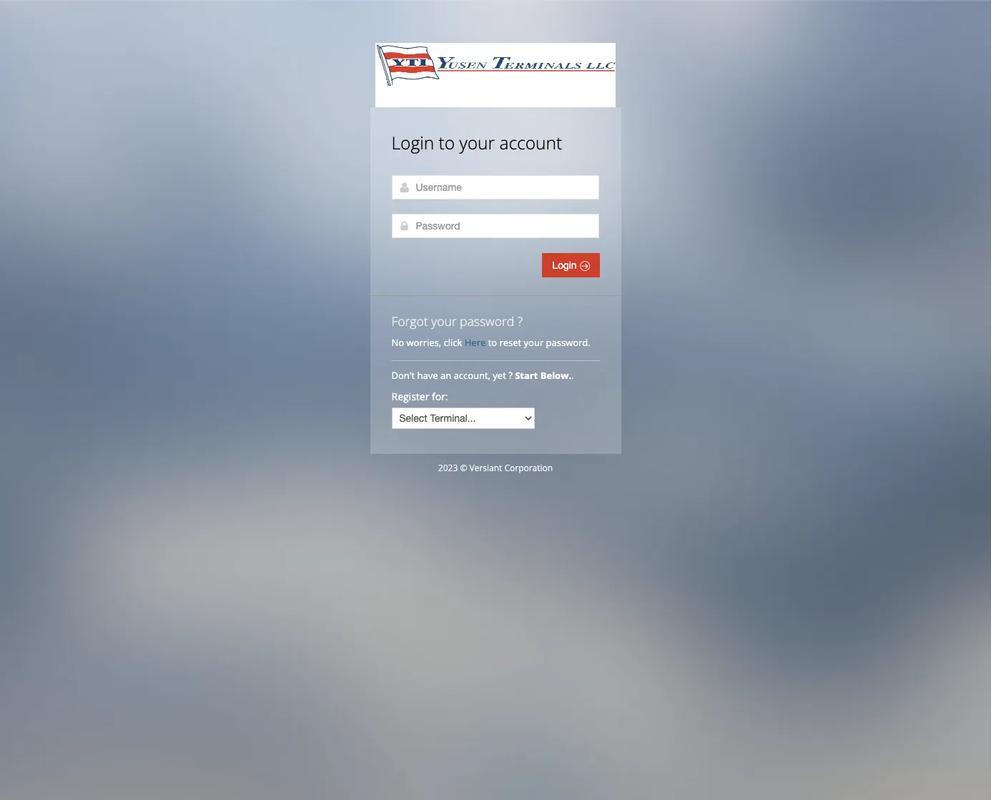 Task type: vqa. For each thing, say whether or not it's contained in the screenshot.
Code:Y790
no



Task type: describe. For each thing, give the bounding box(es) containing it.
2023
[[438, 462, 458, 474]]

yet
[[493, 369, 506, 382]]

register for:
[[392, 390, 448, 403]]

0 horizontal spatial to
[[439, 131, 455, 155]]

versiant
[[470, 462, 502, 474]]

no
[[392, 336, 404, 349]]

login to your account
[[392, 131, 562, 155]]

start
[[515, 369, 538, 382]]

password.
[[546, 336, 591, 349]]

Password password field
[[392, 214, 599, 238]]

.
[[572, 369, 574, 382]]

don't
[[392, 369, 415, 382]]

to inside forgot your password ? no worries, click here to reset your password.
[[488, 336, 497, 349]]

below.
[[541, 369, 572, 382]]

here
[[465, 336, 486, 349]]

an
[[441, 369, 451, 382]]

1 horizontal spatial your
[[460, 131, 495, 155]]

reset
[[500, 336, 522, 349]]

account
[[500, 131, 562, 155]]

for:
[[432, 390, 448, 403]]



Task type: locate. For each thing, give the bounding box(es) containing it.
0 horizontal spatial ?
[[509, 369, 513, 382]]

?
[[518, 313, 523, 330], [509, 369, 513, 382]]

0 horizontal spatial login
[[392, 131, 434, 155]]

0 horizontal spatial your
[[431, 313, 457, 330]]

1 horizontal spatial ?
[[518, 313, 523, 330]]

1 horizontal spatial login
[[552, 260, 580, 271]]

0 vertical spatial ?
[[518, 313, 523, 330]]

1 vertical spatial to
[[488, 336, 497, 349]]

have
[[417, 369, 438, 382]]

login
[[392, 131, 434, 155], [552, 260, 580, 271]]

don't have an account, yet ? start below. .
[[392, 369, 576, 382]]

lock image
[[399, 220, 410, 232]]

to up username text box
[[439, 131, 455, 155]]

user image
[[399, 182, 410, 193]]

login button
[[542, 253, 600, 278]]

worries,
[[407, 336, 441, 349]]

2023 © versiant corporation
[[438, 462, 553, 474]]

? up 'reset'
[[518, 313, 523, 330]]

forgot
[[392, 313, 428, 330]]

corporation
[[505, 462, 553, 474]]

1 vertical spatial login
[[552, 260, 580, 271]]

password
[[460, 313, 514, 330]]

click
[[444, 336, 462, 349]]

your up username text box
[[460, 131, 495, 155]]

1 horizontal spatial to
[[488, 336, 497, 349]]

? right yet
[[509, 369, 513, 382]]

login for login
[[552, 260, 580, 271]]

your
[[460, 131, 495, 155], [431, 313, 457, 330], [524, 336, 544, 349]]

Username text field
[[392, 175, 599, 200]]

©
[[460, 462, 467, 474]]

to
[[439, 131, 455, 155], [488, 336, 497, 349]]

here link
[[465, 336, 486, 349]]

your right 'reset'
[[524, 336, 544, 349]]

2 vertical spatial your
[[524, 336, 544, 349]]

0 vertical spatial your
[[460, 131, 495, 155]]

1 vertical spatial ?
[[509, 369, 513, 382]]

login inside button
[[552, 260, 580, 271]]

0 vertical spatial login
[[392, 131, 434, 155]]

register
[[392, 390, 429, 403]]

0 vertical spatial to
[[439, 131, 455, 155]]

1 vertical spatial your
[[431, 313, 457, 330]]

your up click
[[431, 313, 457, 330]]

forgot your password ? no worries, click here to reset your password.
[[392, 313, 591, 349]]

account,
[[454, 369, 491, 382]]

to right here at the top left of page
[[488, 336, 497, 349]]

swapright image
[[580, 261, 590, 271]]

2 horizontal spatial your
[[524, 336, 544, 349]]

? inside forgot your password ? no worries, click here to reset your password.
[[518, 313, 523, 330]]

login for login to your account
[[392, 131, 434, 155]]



